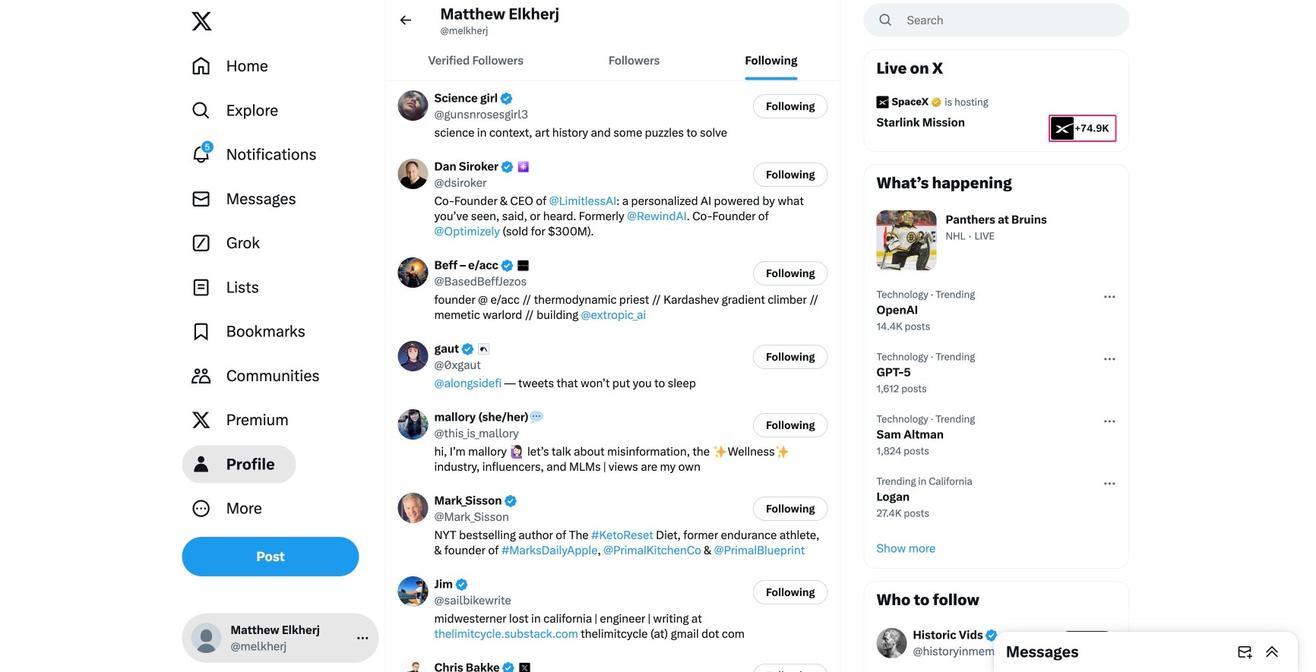 Task type: describe. For each thing, give the bounding box(es) containing it.
💬 image
[[530, 411, 543, 424]]

1 ✨ image from the left
[[713, 445, 727, 459]]

Search search field
[[864, 3, 1130, 37]]

2 ✨ image from the left
[[776, 445, 789, 459]]



Task type: vqa. For each thing, say whether or not it's contained in the screenshot.
🙋🏻‍♀️ image on the left bottom of page
yes



Task type: locate. For each thing, give the bounding box(es) containing it.
1 vertical spatial verified account image
[[500, 160, 514, 174]]

who to follow section
[[865, 582, 1129, 673]]

verified account image inside who to follow section
[[985, 629, 999, 643]]

0 vertical spatial verified account image
[[930, 96, 943, 108]]

2 vertical spatial verified account image
[[454, 578, 469, 592]]

0 horizontal spatial verified account image
[[454, 578, 469, 592]]

tab list
[[386, 40, 840, 81]]

1 horizontal spatial verified account image
[[500, 160, 514, 174]]

🙋🏻‍♀️ image
[[510, 445, 524, 459]]

2 horizontal spatial verified account image
[[930, 96, 943, 108]]

✨ image
[[713, 445, 727, 459], [776, 445, 789, 459]]

Search query text field
[[898, 4, 1129, 36]]

primary navigation
[[182, 44, 379, 531]]

home timeline element
[[386, 0, 840, 673]]

0 horizontal spatial ✨ image
[[713, 445, 727, 459]]

1 horizontal spatial ✨ image
[[776, 445, 789, 459]]

verified account image
[[930, 96, 943, 108], [500, 160, 514, 174], [454, 578, 469, 592]]

verified account image
[[499, 92, 514, 106], [500, 259, 514, 273], [461, 342, 475, 357], [504, 494, 518, 509], [985, 629, 999, 643], [501, 662, 516, 673]]



